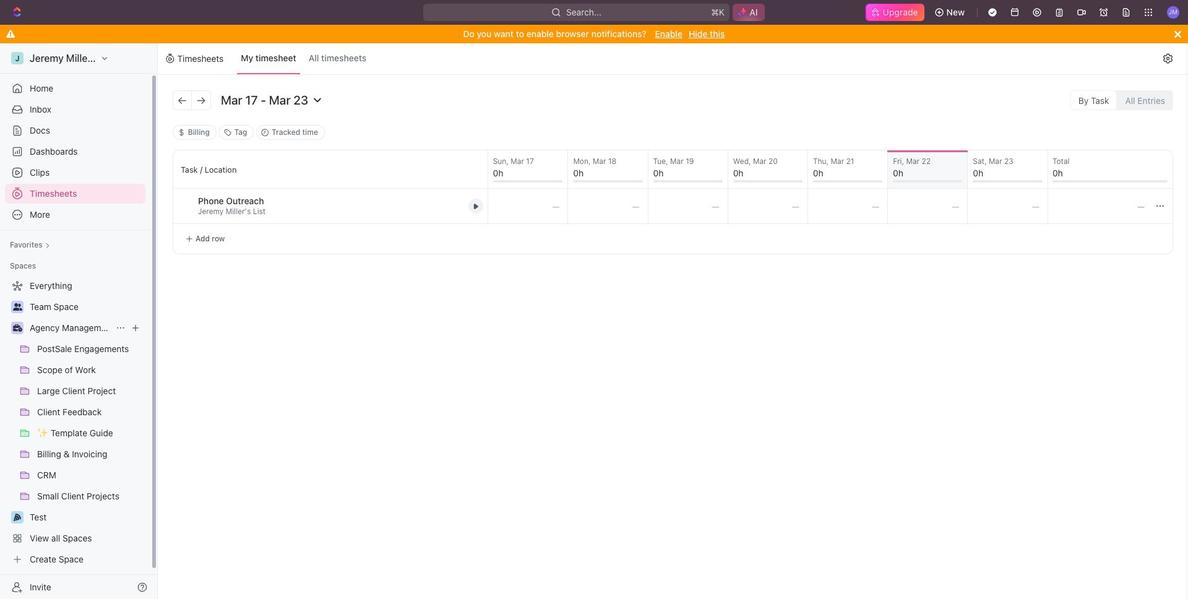 Task type: vqa. For each thing, say whether or not it's contained in the screenshot.
SIDEBAR navigation
yes



Task type: describe. For each thing, give the bounding box(es) containing it.
tree inside sidebar navigation
[[5, 276, 145, 570]]

2 — text field from the left
[[728, 189, 808, 223]]

sidebar navigation
[[0, 43, 160, 599]]

3 — text field from the left
[[968, 189, 1048, 223]]

4 — text field from the left
[[888, 189, 968, 223]]

4 — text field from the left
[[1048, 189, 1153, 223]]

1 — text field from the left
[[568, 189, 648, 223]]



Task type: locate. For each thing, give the bounding box(es) containing it.
1 — text field from the left
[[488, 189, 568, 223]]

— text field
[[568, 189, 648, 223], [648, 189, 728, 223], [968, 189, 1048, 223], [1048, 189, 1153, 223]]

user group image
[[13, 303, 22, 311]]

— text field
[[488, 189, 568, 223], [728, 189, 808, 223], [808, 189, 888, 223], [888, 189, 968, 223]]

3 — text field from the left
[[808, 189, 888, 223]]

business time image
[[13, 324, 22, 332]]

pizza slice image
[[14, 514, 21, 521]]

tree
[[5, 276, 145, 570]]

2 — text field from the left
[[648, 189, 728, 223]]

jeremy miller's workspace, , element
[[11, 52, 24, 64]]



